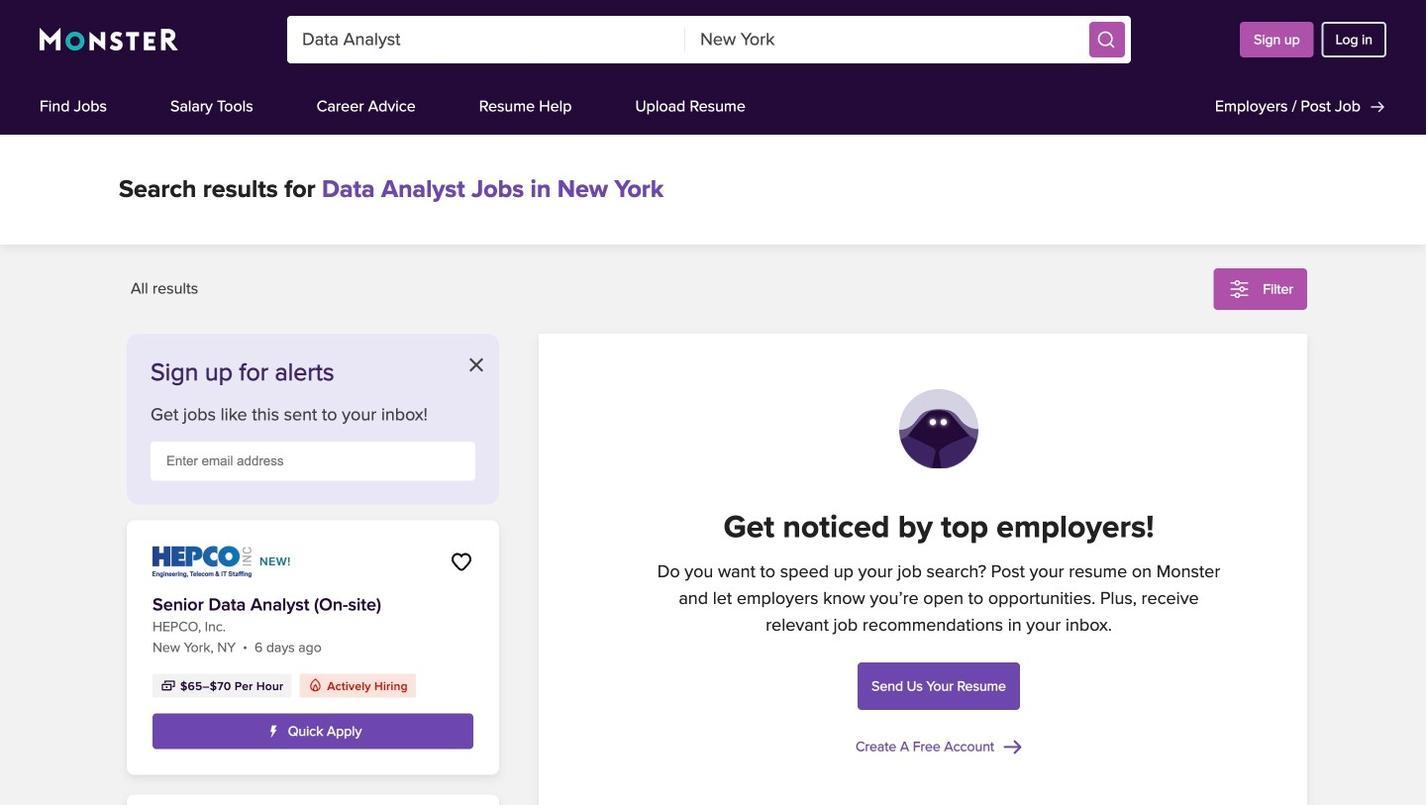 Task type: locate. For each thing, give the bounding box(es) containing it.
hepco, inc. logo image
[[153, 546, 252, 578]]

senior data analyst (on-site) at hepco, inc. element
[[127, 521, 499, 775]]

email address email field
[[151, 442, 476, 481]]

monster image
[[40, 28, 178, 52]]

Search jobs, keywords, companies search field
[[287, 16, 686, 63]]

search image
[[1097, 30, 1117, 50]]



Task type: vqa. For each thing, say whether or not it's contained in the screenshot.
"Profile" icon
no



Task type: describe. For each thing, give the bounding box(es) containing it.
filter image
[[1228, 277, 1252, 301]]

filter image
[[1228, 277, 1252, 301]]

Enter location or "remote" search field
[[686, 16, 1084, 63]]

close image
[[470, 358, 483, 372]]

save this job image
[[450, 550, 474, 574]]



